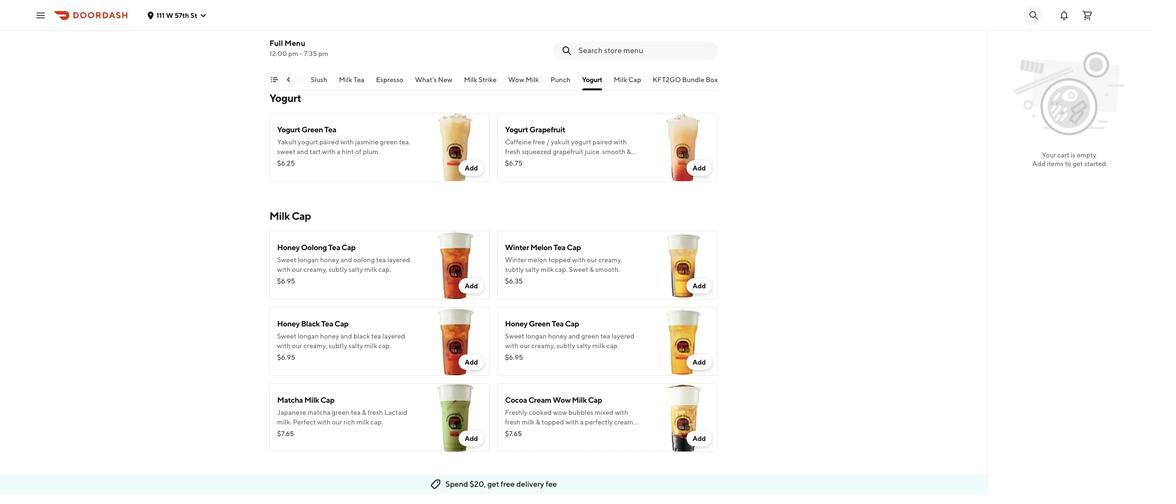 Task type: locate. For each thing, give the bounding box(es) containing it.
1 horizontal spatial wow
[[553, 396, 571, 405]]

layered inside "honey green tea cap sweet longan honey and green tea layered with our creamy, subtly salty milk cap. $6.95"
[[612, 332, 635, 340]]

yogurt inside yogurt green tea yakult yogurt paired with jasmine green tea. sweet and tart with a hint of plum. $6.25
[[298, 138, 318, 146]]

winter
[[505, 243, 529, 252], [505, 256, 527, 264]]

1 horizontal spatial milk cap
[[614, 76, 642, 84]]

with
[[341, 138, 354, 146], [614, 138, 627, 146], [322, 148, 336, 156], [573, 256, 586, 264], [277, 266, 291, 273], [277, 342, 291, 350], [505, 342, 519, 350], [615, 409, 629, 416], [317, 418, 331, 426], [566, 418, 579, 426]]

add button for yogurt green tea
[[459, 160, 484, 176]]

1 horizontal spatial free
[[533, 138, 545, 146]]

0 vertical spatial green
[[302, 125, 323, 134]]

sweet strawberry, tart lemonade, & fragrant jasmine green tea. $5.95
[[277, 20, 409, 49]]

0 horizontal spatial a
[[337, 148, 341, 156]]

a left hint at the top
[[337, 148, 341, 156]]

1 horizontal spatial jasmine
[[355, 138, 379, 146]]

started
[[1085, 160, 1107, 168]]

our inside "honey green tea cap sweet longan honey and green tea layered with our creamy, subtly salty milk cap. $6.95"
[[520, 342, 530, 350]]

1 vertical spatial tart
[[310, 148, 321, 156]]

salty for honey black tea cap
[[349, 342, 363, 350]]

fragrant right lychee
[[553, 25, 578, 33]]

jasmine
[[579, 25, 603, 33], [277, 30, 301, 38], [355, 138, 379, 146]]

$6.95 inside "honey green tea cap sweet longan honey and green tea layered with our creamy, subtly salty milk cap. $6.95"
[[505, 354, 523, 361]]

subtly inside "honey oolong tea cap sweet longan honey and oolong tea layered with our creamy, subtly salty milk cap. $6.95"
[[329, 266, 348, 273]]

tea.
[[623, 25, 634, 33], [321, 30, 333, 38], [399, 138, 411, 146]]

0 horizontal spatial tart
[[310, 148, 321, 156]]

milk.
[[277, 418, 292, 426]]

and for honey oolong tea cap
[[341, 256, 352, 264]]

tea for yogurt green tea
[[325, 125, 337, 134]]

cap inside "honey green tea cap sweet longan honey and green tea layered with our creamy, subtly salty milk cap. $6.95"
[[565, 319, 579, 329]]

wow up wow
[[553, 396, 571, 405]]

milk inside "honey oolong tea cap sweet longan honey and oolong tea layered with our creamy, subtly salty milk cap. $6.95"
[[364, 266, 377, 273]]

caffeine
[[505, 138, 532, 146]]

fresh left lactaid
[[368, 409, 383, 416]]

honey for honey green tea cap
[[505, 319, 528, 329]]

our inside honey black tea cap sweet longan honey and black tea layered with our creamy, subtly salty milk cap. $6.95
[[292, 342, 302, 350]]

1 vertical spatial of
[[554, 428, 560, 436]]

cooked
[[529, 409, 552, 416]]

yogurt green tea image
[[421, 113, 490, 182]]

yogurt up caffeine
[[505, 125, 528, 134]]

yogurt up juice
[[571, 138, 592, 146]]

honey inside "honey green tea cap sweet longan honey and green tea layered with our creamy, subtly salty milk cap. $6.95"
[[505, 319, 528, 329]]

honey oolong tea cap image
[[421, 231, 490, 300]]

layered for honey black tea cap
[[383, 332, 406, 340]]

topped down melon on the left
[[549, 256, 571, 264]]

0 vertical spatial of
[[355, 148, 362, 156]]

0 horizontal spatial yogurt
[[298, 138, 318, 146]]

green for yogurt
[[302, 125, 323, 134]]

1 horizontal spatial tea.
[[399, 138, 411, 146]]

matcha milk cap japanese matcha green tea & fresh lactaid milk. perfect with our rich milk cap. $7.65
[[277, 396, 408, 438]]

tea inside matcha milk cap japanese matcha green tea & fresh lactaid milk. perfect with our rich milk cap. $7.65
[[351, 409, 361, 416]]

honey for black
[[320, 332, 339, 340]]

cap. inside "honey oolong tea cap sweet longan honey and oolong tea layered with our creamy, subtly salty milk cap. $6.95"
[[379, 266, 391, 273]]

yogurt right "punch"
[[582, 76, 603, 84]]

layered for honey green tea cap
[[612, 332, 635, 340]]

paired inside yogurt grapefruit caffeine free / yakult yogurt paired with fresh squeezed grapefruit juice .smooth & tangy.
[[593, 138, 613, 146]]

$7.65 down freshly
[[505, 430, 522, 438]]

our for honey black tea cap
[[292, 342, 302, 350]]

winter up melon
[[505, 243, 529, 252]]

layered inside "honey oolong tea cap sweet longan honey and oolong tea layered with our creamy, subtly salty milk cap. $6.95"
[[388, 256, 410, 264]]

0 horizontal spatial milk cap
[[270, 210, 311, 222]]

tea inside button
[[354, 76, 365, 84]]

pm right 7:35
[[319, 50, 328, 57]]

honey inside honey black tea cap sweet longan honey and black tea layered with our creamy, subtly salty milk cap. $6.95
[[277, 319, 300, 329]]

& down cooked
[[536, 418, 541, 426]]

paired up juice
[[593, 138, 613, 146]]

0 vertical spatial winter
[[505, 243, 529, 252]]

punch
[[551, 76, 571, 84]]

fragrant right "lemonade,"
[[385, 20, 409, 28]]

2 pm from the left
[[319, 50, 328, 57]]

salty inside honey black tea cap sweet longan honey and black tea layered with our creamy, subtly salty milk cap. $6.95
[[349, 342, 363, 350]]

& right "lemonade,"
[[379, 20, 384, 28]]

get inside your cart is empty add items to get started
[[1073, 160, 1084, 168]]

milk inside matcha milk cap japanese matcha green tea & fresh lactaid milk. perfect with our rich milk cap. $7.65
[[357, 418, 370, 426]]

items
[[1048, 160, 1064, 168]]

cap. inside "honey green tea cap sweet longan honey and green tea layered with our creamy, subtly salty milk cap. $6.95"
[[607, 342, 619, 350]]

honey green tea cap image
[[649, 307, 718, 376]]

espresso
[[376, 76, 404, 84]]

1 vertical spatial wow
[[553, 396, 571, 405]]

1 horizontal spatial a
[[580, 418, 584, 426]]

creamy,
[[599, 256, 623, 264], [304, 266, 327, 273], [304, 342, 327, 350], [532, 342, 555, 350]]

0 horizontal spatial free
[[501, 480, 515, 489]]

add inside your cart is empty add items to get started
[[1033, 160, 1046, 168]]

a inside cocoa cream wow milk cap freshly cooked wow bubbles mixed with fresh milk & topped with a perfectly creamy milk cap & dash of cocoa powder.
[[580, 418, 584, 426]]

tea inside "honey green tea cap sweet longan honey and green tea layered with our creamy, subtly salty milk cap. $6.95"
[[601, 332, 611, 340]]

0 vertical spatial tart
[[333, 20, 344, 28]]

0 vertical spatial topped
[[549, 256, 571, 264]]

subtly
[[329, 266, 348, 273], [505, 266, 524, 273], [329, 342, 348, 350], [557, 342, 576, 350]]

1 vertical spatial green
[[529, 319, 551, 329]]

our inside matcha milk cap japanese matcha green tea & fresh lactaid milk. perfect with our rich milk cap. $7.65
[[332, 418, 342, 426]]

2 horizontal spatial jasmine
[[579, 25, 603, 33]]

lactaid
[[385, 409, 408, 416]]

cap. for honey oolong tea cap
[[379, 266, 391, 273]]

melon
[[528, 256, 547, 264]]

& left smooth. on the right bottom of the page
[[590, 266, 594, 273]]

& left lactaid
[[362, 409, 367, 416]]

$7.65 down milk.
[[277, 430, 294, 438]]

0 horizontal spatial paired
[[320, 138, 339, 146]]

classic button
[[278, 75, 299, 90]]

$6.95 inside "honey oolong tea cap sweet longan honey and oolong tea layered with our creamy, subtly salty milk cap. $6.95"
[[277, 277, 295, 285]]

cap.
[[379, 266, 391, 273], [555, 266, 568, 273], [379, 342, 391, 350], [607, 342, 619, 350], [371, 418, 384, 426]]

2 yogurt from the left
[[571, 138, 592, 146]]

honey
[[277, 243, 300, 252], [277, 319, 300, 329], [505, 319, 528, 329]]

subtly inside honey black tea cap sweet longan honey and black tea layered with our creamy, subtly salty milk cap. $6.95
[[329, 342, 348, 350]]

cap. inside honey black tea cap sweet longan honey and black tea layered with our creamy, subtly salty milk cap. $6.95
[[379, 342, 391, 350]]

111 w 57th st
[[157, 11, 197, 19]]

milk strike button
[[464, 75, 497, 90]]

0 vertical spatial fresh
[[505, 148, 521, 156]]

kft2go
[[653, 76, 681, 84]]

2 $7.65 from the left
[[505, 430, 522, 438]]

2 paired from the left
[[593, 138, 613, 146]]

cart
[[1058, 151, 1070, 159]]

of right hint at the top
[[355, 148, 362, 156]]

honey inside honey black tea cap sweet longan honey and black tea layered with our creamy, subtly salty milk cap. $6.95
[[320, 332, 339, 340]]

0 vertical spatial wow
[[508, 76, 525, 84]]

tea inside honey black tea cap sweet longan honey and black tea layered with our creamy, subtly salty milk cap. $6.95
[[321, 319, 333, 329]]

1 vertical spatial a
[[580, 418, 584, 426]]

lychee punch image
[[649, 0, 718, 64]]

$6.25
[[277, 159, 295, 167]]

and for honey green tea cap
[[569, 332, 580, 340]]

1 vertical spatial fresh
[[368, 409, 383, 416]]

0 horizontal spatial jasmine
[[277, 30, 301, 38]]

longan inside "honey green tea cap sweet longan honey and green tea layered with our creamy, subtly salty milk cap. $6.95"
[[526, 332, 547, 340]]

salty
[[349, 266, 363, 273], [526, 266, 540, 273], [349, 342, 363, 350], [577, 342, 591, 350]]

2 horizontal spatial tea.
[[623, 25, 634, 33]]

lemonade,
[[346, 20, 378, 28]]

what's
[[415, 76, 437, 84]]

cap. inside matcha milk cap japanese matcha green tea & fresh lactaid milk. perfect with our rich milk cap. $7.65
[[371, 418, 384, 426]]

fresh down freshly
[[505, 418, 521, 426]]

honey inside "honey oolong tea cap sweet longan honey and oolong tea layered with our creamy, subtly salty milk cap. $6.95"
[[320, 256, 339, 264]]

0 horizontal spatial fragrant
[[385, 20, 409, 28]]

pm
[[289, 50, 298, 57], [319, 50, 328, 57]]

tea
[[354, 76, 365, 84], [325, 125, 337, 134], [328, 243, 340, 252], [554, 243, 566, 252], [321, 319, 333, 329], [552, 319, 564, 329]]

0 horizontal spatial pm
[[289, 50, 298, 57]]

topped down wow
[[542, 418, 564, 426]]

0 vertical spatial milk cap
[[614, 76, 642, 84]]

green for honey
[[529, 319, 551, 329]]

wow inside button
[[508, 76, 525, 84]]

tart right sweet
[[310, 148, 321, 156]]

winter up $6.35 on the bottom of page
[[505, 256, 527, 264]]

strawberry lemon green tea image
[[421, 0, 490, 64]]

cap inside honey black tea cap sweet longan honey and black tea layered with our creamy, subtly salty milk cap. $6.95
[[335, 319, 349, 329]]

tart inside "sweet strawberry, tart lemonade, & fragrant jasmine green tea. $5.95"
[[333, 20, 344, 28]]

sweet inside honey black tea cap sweet longan honey and black tea layered with our creamy, subtly salty milk cap. $6.95
[[277, 332, 297, 340]]

green inside "honey green tea cap sweet longan honey and green tea layered with our creamy, subtly salty milk cap. $6.95"
[[529, 319, 551, 329]]

free
[[533, 138, 545, 146], [501, 480, 515, 489]]

get right to
[[1073, 160, 1084, 168]]

0 vertical spatial get
[[1073, 160, 1084, 168]]

0 horizontal spatial wow
[[508, 76, 525, 84]]

free inside yogurt grapefruit caffeine free / yakult yogurt paired with fresh squeezed grapefruit juice .smooth & tangy.
[[533, 138, 545, 146]]

yogurt inside yogurt grapefruit caffeine free / yakult yogurt paired with fresh squeezed grapefruit juice .smooth & tangy.
[[505, 125, 528, 134]]

$7.65
[[277, 430, 294, 438], [505, 430, 522, 438]]

notification bell image
[[1059, 9, 1071, 21]]

tea inside "honey oolong tea cap sweet longan honey and oolong tea layered with our creamy, subtly salty milk cap. $6.95"
[[376, 256, 386, 264]]

$20,
[[470, 480, 486, 489]]

perfect
[[293, 418, 316, 426]]

0 horizontal spatial tea.
[[321, 30, 333, 38]]

2 winter from the top
[[505, 256, 527, 264]]

tea. inside yogurt green tea yakult yogurt paired with jasmine green tea. sweet and tart with a hint of plum. $6.25
[[399, 138, 411, 146]]

1 horizontal spatial paired
[[593, 138, 613, 146]]

paired right yakult
[[320, 138, 339, 146]]

free left delivery on the bottom left of the page
[[501, 480, 515, 489]]

$6.95 inside honey black tea cap sweet longan honey and black tea layered with our creamy, subtly salty milk cap. $6.95
[[277, 354, 295, 361]]

and inside honey black tea cap sweet longan honey and black tea layered with our creamy, subtly salty milk cap. $6.95
[[341, 332, 352, 340]]

tart left "lemonade,"
[[333, 20, 344, 28]]

grapefruit
[[530, 125, 566, 134]]

lychee
[[526, 25, 546, 33]]

yogurt
[[582, 76, 603, 84], [270, 92, 301, 104], [277, 125, 300, 134], [505, 125, 528, 134]]

salty for honey green tea cap
[[577, 342, 591, 350]]

1 horizontal spatial pm
[[319, 50, 328, 57]]

tea for honey oolong tea cap
[[328, 243, 340, 252]]

honey
[[320, 256, 339, 264], [320, 332, 339, 340], [548, 332, 567, 340]]

smooth.
[[596, 266, 620, 273]]

creamy, for honey black tea cap
[[304, 342, 327, 350]]

wow right strike
[[508, 76, 525, 84]]

tea for honey black tea cap
[[321, 319, 333, 329]]

1 $7.65 from the left
[[277, 430, 294, 438]]

green inside yogurt green tea yakult yogurt paired with jasmine green tea. sweet and tart with a hint of plum. $6.25
[[302, 125, 323, 134]]

1 horizontal spatial green
[[529, 319, 551, 329]]

honey left the black
[[277, 319, 300, 329]]

milk
[[339, 76, 352, 84], [464, 76, 478, 84], [526, 76, 539, 84], [614, 76, 628, 84], [270, 210, 290, 222], [304, 396, 319, 405], [572, 396, 587, 405]]

honey down $6.35 on the bottom of page
[[505, 319, 528, 329]]

$6.35
[[505, 277, 523, 285]]

free left /
[[533, 138, 545, 146]]

topped inside winter melon tea cap winter melon topped with our creamy, subtly salty milk cap. sweet & smooth. $6.35
[[549, 256, 571, 264]]

yogurt right yakult
[[298, 138, 318, 146]]

1 vertical spatial get
[[488, 480, 499, 489]]

a down bubbles
[[580, 418, 584, 426]]

scroll menu navigation left image
[[285, 76, 293, 84]]

green inside "honey green tea cap sweet longan honey and green tea layered with our creamy, subtly salty milk cap. $6.95"
[[582, 332, 600, 340]]

milk cap up oolong
[[270, 210, 311, 222]]

a
[[337, 148, 341, 156], [580, 418, 584, 426]]

get right $20,
[[488, 480, 499, 489]]

yakult
[[277, 138, 297, 146]]

1 paired from the left
[[320, 138, 339, 146]]

show menu categories image
[[271, 76, 278, 84]]

longan inside honey black tea cap sweet longan honey and black tea layered with our creamy, subtly salty milk cap. $6.95
[[298, 332, 319, 340]]

wow
[[508, 76, 525, 84], [553, 396, 571, 405]]

0 horizontal spatial $7.65
[[277, 430, 294, 438]]

empty
[[1077, 151, 1097, 159]]

layered inside honey black tea cap sweet longan honey and black tea layered with our creamy, subtly salty milk cap. $6.95
[[383, 332, 406, 340]]

1 vertical spatial topped
[[542, 418, 564, 426]]

1 horizontal spatial yogurt
[[571, 138, 592, 146]]

add button for honey green tea cap
[[687, 355, 712, 370]]

$6.75
[[505, 159, 523, 167]]

tea inside honey black tea cap sweet longan honey and black tea layered with our creamy, subtly salty milk cap. $6.95
[[372, 332, 381, 340]]

cap
[[520, 428, 531, 436]]

yogurt up yakult
[[277, 125, 300, 134]]

cocoa
[[505, 396, 527, 405]]

tea inside "honey oolong tea cap sweet longan honey and oolong tea layered with our creamy, subtly salty milk cap. $6.95"
[[328, 243, 340, 252]]

0 horizontal spatial green
[[302, 125, 323, 134]]

green
[[302, 125, 323, 134], [529, 319, 551, 329]]

a inside yogurt green tea yakult yogurt paired with jasmine green tea. sweet and tart with a hint of plum. $6.25
[[337, 148, 341, 156]]

with inside "honey green tea cap sweet longan honey and green tea layered with our creamy, subtly salty milk cap. $6.95"
[[505, 342, 519, 350]]

1 winter from the top
[[505, 243, 529, 252]]

fresh
[[505, 148, 521, 156], [368, 409, 383, 416], [505, 418, 521, 426]]

honey for green
[[548, 332, 567, 340]]

0 vertical spatial free
[[533, 138, 545, 146]]

layered
[[388, 256, 410, 264], [383, 332, 406, 340], [612, 332, 635, 340]]

tea for honey oolong tea cap
[[376, 256, 386, 264]]

0 vertical spatial a
[[337, 148, 341, 156]]

sweet inside "honey green tea cap sweet longan honey and green tea layered with our creamy, subtly salty milk cap. $6.95"
[[505, 332, 525, 340]]

milk inside matcha milk cap japanese matcha green tea & fresh lactaid milk. perfect with our rich milk cap. $7.65
[[304, 396, 319, 405]]

1 horizontal spatial tart
[[333, 20, 344, 28]]

tangy.
[[505, 157, 524, 165]]

honey left oolong
[[277, 243, 300, 252]]

pm left -
[[289, 50, 298, 57]]

fresh up tangy.
[[505, 148, 521, 156]]

& right .smooth
[[627, 148, 631, 156]]

0 horizontal spatial get
[[488, 480, 499, 489]]

honey for honey oolong tea cap
[[277, 243, 300, 252]]

cap inside cocoa cream wow milk cap freshly cooked wow bubbles mixed with fresh milk & topped with a perfectly creamy milk cap & dash of cocoa powder.
[[588, 396, 603, 405]]

2 vertical spatial fresh
[[505, 418, 521, 426]]

1 horizontal spatial $7.65
[[505, 430, 522, 438]]

cap
[[629, 76, 642, 84], [292, 210, 311, 222], [342, 243, 356, 252], [567, 243, 581, 252], [335, 319, 349, 329], [565, 319, 579, 329], [321, 396, 335, 405], [588, 396, 603, 405]]

honey inside "honey green tea cap sweet longan honey and green tea layered with our creamy, subtly salty milk cap. $6.95"
[[548, 332, 567, 340]]

your cart is empty add items to get started
[[1033, 151, 1107, 168]]

creamy, inside honey black tea cap sweet longan honey and black tea layered with our creamy, subtly salty milk cap. $6.95
[[304, 342, 327, 350]]

yogurt
[[298, 138, 318, 146], [571, 138, 592, 146]]

1 horizontal spatial get
[[1073, 160, 1084, 168]]

of right dash
[[554, 428, 560, 436]]

our for honey oolong tea cap
[[292, 266, 302, 273]]

and inside yogurt green tea yakult yogurt paired with jasmine green tea. sweet and tart with a hint of plum. $6.25
[[297, 148, 308, 156]]

milk
[[364, 266, 377, 273], [541, 266, 554, 273], [364, 342, 377, 350], [593, 342, 605, 350], [357, 418, 370, 426], [522, 418, 535, 426], [505, 428, 518, 436]]

add
[[1033, 160, 1046, 168], [465, 164, 478, 172], [693, 164, 706, 172], [465, 282, 478, 290], [693, 282, 706, 290], [465, 358, 478, 366], [693, 358, 706, 366], [465, 435, 478, 443], [693, 435, 706, 443]]

1 yogurt from the left
[[298, 138, 318, 146]]

our inside "honey oolong tea cap sweet longan honey and oolong tea layered with our creamy, subtly salty milk cap. $6.95"
[[292, 266, 302, 273]]

delivery
[[517, 480, 544, 489]]

tea inside yogurt green tea yakult yogurt paired with jasmine green tea. sweet and tart with a hint of plum. $6.25
[[325, 125, 337, 134]]

of
[[355, 148, 362, 156], [554, 428, 560, 436]]

creamy, for honey green tea cap
[[532, 342, 555, 350]]

1 vertical spatial winter
[[505, 256, 527, 264]]

0 horizontal spatial of
[[355, 148, 362, 156]]

1 horizontal spatial of
[[554, 428, 560, 436]]

milk cap down item search search box
[[614, 76, 642, 84]]

tea inside "honey green tea cap sweet longan honey and green tea layered with our creamy, subtly salty milk cap. $6.95"
[[552, 319, 564, 329]]

milk cap
[[614, 76, 642, 84], [270, 210, 311, 222]]

kft2go bundle box
[[653, 76, 718, 84]]

and inside "honey green tea cap sweet longan honey and green tea layered with our creamy, subtly salty milk cap. $6.95"
[[569, 332, 580, 340]]

creamy, inside "honey oolong tea cap sweet longan honey and oolong tea layered with our creamy, subtly salty milk cap. $6.95"
[[304, 266, 327, 273]]

Item Search search field
[[579, 45, 710, 56]]

subtly inside "honey green tea cap sweet longan honey and green tea layered with our creamy, subtly salty milk cap. $6.95"
[[557, 342, 576, 350]]

tea inside winter melon tea cap winter melon topped with our creamy, subtly salty milk cap. sweet & smooth. $6.35
[[554, 243, 566, 252]]

mixed
[[595, 409, 614, 416]]

$6.95 for honey black tea cap
[[277, 354, 295, 361]]

oolong
[[354, 256, 375, 264]]

and inside "honey oolong tea cap sweet longan honey and oolong tea layered with our creamy, subtly salty milk cap. $6.95"
[[341, 256, 352, 264]]

green inside yogurt green tea yakult yogurt paired with jasmine green tea. sweet and tart with a hint of plum. $6.25
[[380, 138, 398, 146]]

honey inside "honey oolong tea cap sweet longan honey and oolong tea layered with our creamy, subtly salty milk cap. $6.95"
[[277, 243, 300, 252]]

.smooth
[[601, 148, 626, 156]]

add for honey black tea cap
[[465, 358, 478, 366]]

1 vertical spatial free
[[501, 480, 515, 489]]

&
[[379, 20, 384, 28], [548, 25, 552, 33], [627, 148, 631, 156], [590, 266, 594, 273], [362, 409, 367, 416], [536, 418, 541, 426], [532, 428, 536, 436]]



Task type: describe. For each thing, give the bounding box(es) containing it.
-
[[300, 50, 303, 57]]

espresso button
[[376, 75, 404, 90]]

free for caffeine
[[533, 138, 545, 146]]

and for honey black tea cap
[[341, 332, 352, 340]]

yogurt down classic button
[[270, 92, 301, 104]]

longan for oolong
[[298, 256, 319, 264]]

creamy
[[615, 418, 637, 426]]

tea. inside "sweet strawberry, tart lemonade, & fragrant jasmine green tea. $5.95"
[[321, 30, 333, 38]]

milk tea button
[[339, 75, 365, 90]]

honey black tea cap sweet longan honey and black tea layered with our creamy, subtly salty milk cap. $6.95
[[277, 319, 406, 361]]

cocoa
[[561, 428, 580, 436]]

& right cap
[[532, 428, 536, 436]]

matcha milk cap image
[[421, 384, 490, 452]]

paired inside yogurt green tea yakult yogurt paired with jasmine green tea. sweet and tart with a hint of plum. $6.25
[[320, 138, 339, 146]]

of inside yogurt green tea yakult yogurt paired with jasmine green tea. sweet and tart with a hint of plum. $6.25
[[355, 148, 362, 156]]

salty for honey oolong tea cap
[[349, 266, 363, 273]]

sweet lychee & fragrant jasmine green tea.
[[505, 25, 634, 33]]

fee
[[546, 480, 557, 489]]

grapefruit
[[553, 148, 584, 156]]

add button for honey oolong tea cap
[[459, 278, 484, 294]]

sweet
[[277, 148, 296, 156]]

our inside winter melon tea cap winter melon topped with our creamy, subtly salty milk cap. sweet & smooth. $6.35
[[587, 256, 598, 264]]

1 horizontal spatial fragrant
[[553, 25, 578, 33]]

with inside honey black tea cap sweet longan honey and black tea layered with our creamy, subtly salty milk cap. $6.95
[[277, 342, 291, 350]]

our for honey green tea cap
[[520, 342, 530, 350]]

w
[[166, 11, 173, 19]]

topped inside cocoa cream wow milk cap freshly cooked wow bubbles mixed with fresh milk & topped with a perfectly creamy milk cap & dash of cocoa powder.
[[542, 418, 564, 426]]

black
[[354, 332, 370, 340]]

slush button
[[311, 75, 328, 90]]

green inside "sweet strawberry, tart lemonade, & fragrant jasmine green tea. $5.95"
[[302, 30, 320, 38]]

1 vertical spatial milk cap
[[270, 210, 311, 222]]

matcha
[[277, 396, 303, 405]]

melon
[[531, 243, 552, 252]]

subtly for honey green tea cap
[[557, 342, 576, 350]]

yogurt grapefruit image
[[649, 113, 718, 182]]

add for honey oolong tea cap
[[465, 282, 478, 290]]

matcha
[[308, 409, 331, 416]]

cap. inside winter melon tea cap winter melon topped with our creamy, subtly salty milk cap. sweet & smooth. $6.35
[[555, 266, 568, 273]]

111
[[157, 11, 165, 19]]

with inside yogurt grapefruit caffeine free / yakult yogurt paired with fresh squeezed grapefruit juice .smooth & tangy.
[[614, 138, 627, 146]]

1 pm from the left
[[289, 50, 298, 57]]

spend $20, get free delivery fee
[[446, 480, 557, 489]]

japanese
[[277, 409, 306, 416]]

your
[[1043, 151, 1057, 159]]

add button for winter melon tea cap
[[687, 278, 712, 294]]

cocoa cream wow milk cap freshly cooked wow bubbles mixed with fresh milk & topped with a perfectly creamy milk cap & dash of cocoa powder.
[[505, 396, 637, 436]]

cap. for honey green tea cap
[[607, 342, 619, 350]]

spend
[[446, 480, 468, 489]]

cap inside matcha milk cap japanese matcha green tea & fresh lactaid milk. perfect with our rich milk cap. $7.65
[[321, 396, 335, 405]]

free for get
[[501, 480, 515, 489]]

creamy, inside winter melon tea cap winter melon topped with our creamy, subtly salty milk cap. sweet & smooth. $6.35
[[599, 256, 623, 264]]

honey green tea cap sweet longan honey and green tea layered with our creamy, subtly salty milk cap. $6.95
[[505, 319, 635, 361]]

$6.95 for honey oolong tea cap
[[277, 277, 295, 285]]

jasmine inside yogurt green tea yakult yogurt paired with jasmine green tea. sweet and tart with a hint of plum. $6.25
[[355, 138, 379, 146]]

longan for green
[[526, 332, 547, 340]]

bundle
[[683, 76, 705, 84]]

honey oolong tea cap sweet longan honey and oolong tea layered with our creamy, subtly salty milk cap. $6.95
[[277, 243, 410, 285]]

green inside matcha milk cap japanese matcha green tea & fresh lactaid milk. perfect with our rich milk cap. $7.65
[[332, 409, 350, 416]]

& inside winter melon tea cap winter melon topped with our creamy, subtly salty milk cap. sweet & smooth. $6.35
[[590, 266, 594, 273]]

winter melon tea cap image
[[649, 231, 718, 300]]

squeezed
[[522, 148, 552, 156]]

subtly for honey oolong tea cap
[[329, 266, 348, 273]]

dash
[[538, 428, 552, 436]]

fresh inside yogurt grapefruit caffeine free / yakult yogurt paired with fresh squeezed grapefruit juice .smooth & tangy.
[[505, 148, 521, 156]]

milk inside cocoa cream wow milk cap freshly cooked wow bubbles mixed with fresh milk & topped with a perfectly creamy milk cap & dash of cocoa powder.
[[572, 396, 587, 405]]

yogurt grapefruit caffeine free / yakult yogurt paired with fresh squeezed grapefruit juice .smooth & tangy.
[[505, 125, 631, 165]]

cap inside "honey oolong tea cap sweet longan honey and oolong tea layered with our creamy, subtly salty milk cap. $6.95"
[[342, 243, 356, 252]]

milk tea
[[339, 76, 365, 84]]

strawberry,
[[298, 20, 332, 28]]

salty inside winter melon tea cap winter melon topped with our creamy, subtly salty milk cap. sweet & smooth. $6.35
[[526, 266, 540, 273]]

with inside matcha milk cap japanese matcha green tea & fresh lactaid milk. perfect with our rich milk cap. $7.65
[[317, 418, 331, 426]]

honey black tea cap image
[[421, 307, 490, 376]]

winter melon tea cap winter melon topped with our creamy, subtly salty milk cap. sweet & smooth. $6.35
[[505, 243, 623, 285]]

& inside "sweet strawberry, tart lemonade, & fragrant jasmine green tea. $5.95"
[[379, 20, 384, 28]]

milk inside winter melon tea cap winter melon topped with our creamy, subtly salty milk cap. sweet & smooth. $6.35
[[541, 266, 554, 273]]

111 w 57th st button
[[147, 11, 207, 19]]

open menu image
[[35, 9, 46, 21]]

layered for honey oolong tea cap
[[388, 256, 410, 264]]

tea for honey green tea cap
[[552, 319, 564, 329]]

creamy, for honey oolong tea cap
[[304, 266, 327, 273]]

add for matcha milk cap
[[465, 435, 478, 443]]

st
[[191, 11, 197, 19]]

cap inside button
[[629, 76, 642, 84]]

milk strike
[[464, 76, 497, 84]]

to
[[1066, 160, 1072, 168]]

sweet inside "sweet strawberry, tart lemonade, & fragrant jasmine green tea. $5.95"
[[277, 20, 297, 28]]

bubbles
[[569, 409, 594, 416]]

honey for oolong
[[320, 256, 339, 264]]

kft2go bundle box button
[[653, 75, 718, 90]]

strike
[[479, 76, 497, 84]]

0 items, open order cart image
[[1082, 9, 1094, 21]]

what's new button
[[415, 75, 453, 90]]

milk cap button
[[614, 75, 642, 90]]

plum.
[[363, 148, 380, 156]]

slush
[[311, 76, 328, 84]]

hint
[[342, 148, 354, 156]]

$6.95 for honey green tea cap
[[505, 354, 523, 361]]

new
[[438, 76, 453, 84]]

subtly for honey black tea cap
[[329, 342, 348, 350]]

sweet inside "honey oolong tea cap sweet longan honey and oolong tea layered with our creamy, subtly salty milk cap. $6.95"
[[277, 256, 297, 264]]

tart inside yogurt green tea yakult yogurt paired with jasmine green tea. sweet and tart with a hint of plum. $6.25
[[310, 148, 321, 156]]

jasmine inside "sweet strawberry, tart lemonade, & fragrant jasmine green tea. $5.95"
[[277, 30, 301, 38]]

cap. for honey black tea cap
[[379, 342, 391, 350]]

tea for honey black tea cap
[[372, 332, 381, 340]]

juice
[[585, 148, 600, 156]]

milk inside honey black tea cap sweet longan honey and black tea layered with our creamy, subtly salty milk cap. $6.95
[[364, 342, 377, 350]]

& inside yogurt grapefruit caffeine free / yakult yogurt paired with fresh squeezed grapefruit juice .smooth & tangy.
[[627, 148, 631, 156]]

fresh inside matcha milk cap japanese matcha green tea & fresh lactaid milk. perfect with our rich milk cap. $7.65
[[368, 409, 383, 416]]

is
[[1071, 151, 1076, 159]]

cocoa cream wow milk cap image
[[649, 384, 718, 452]]

longan for black
[[298, 332, 319, 340]]

$7.65 inside matcha milk cap japanese matcha green tea & fresh lactaid milk. perfect with our rich milk cap. $7.65
[[277, 430, 294, 438]]

with inside winter melon tea cap winter melon topped with our creamy, subtly salty milk cap. sweet & smooth. $6.35
[[573, 256, 586, 264]]

7:35
[[304, 50, 317, 57]]

add for yogurt grapefruit
[[693, 164, 706, 172]]

subtly inside winter melon tea cap winter melon topped with our creamy, subtly salty milk cap. sweet & smooth. $6.35
[[505, 266, 524, 273]]

classic
[[278, 76, 299, 84]]

rich
[[344, 418, 355, 426]]

honey for honey black tea cap
[[277, 319, 300, 329]]

& inside matcha milk cap japanese matcha green tea & fresh lactaid milk. perfect with our rich milk cap. $7.65
[[362, 409, 367, 416]]

yogurt green tea yakult yogurt paired with jasmine green tea. sweet and tart with a hint of plum. $6.25
[[277, 125, 411, 167]]

57th
[[175, 11, 189, 19]]

milk inside "honey green tea cap sweet longan honey and green tea layered with our creamy, subtly salty milk cap. $6.95"
[[593, 342, 605, 350]]

/
[[547, 138, 550, 146]]

fresh inside cocoa cream wow milk cap freshly cooked wow bubbles mixed with fresh milk & topped with a perfectly creamy milk cap & dash of cocoa powder.
[[505, 418, 521, 426]]

freshly
[[505, 409, 528, 416]]

add button for cocoa cream wow milk cap
[[687, 431, 712, 446]]

add for yogurt green tea
[[465, 164, 478, 172]]

add button for honey black tea cap
[[459, 355, 484, 370]]

yogurt inside yogurt grapefruit caffeine free / yakult yogurt paired with fresh squeezed grapefruit juice .smooth & tangy.
[[571, 138, 592, 146]]

$5.95
[[277, 42, 296, 49]]

add for honey green tea cap
[[693, 358, 706, 366]]

what's new
[[415, 76, 453, 84]]

cap inside winter melon tea cap winter melon topped with our creamy, subtly salty milk cap. sweet & smooth. $6.35
[[567, 243, 581, 252]]

add button for matcha milk cap
[[459, 431, 484, 446]]

sweet inside winter melon tea cap winter melon topped with our creamy, subtly salty milk cap. sweet & smooth. $6.35
[[569, 266, 589, 273]]

fragrant inside "sweet strawberry, tart lemonade, & fragrant jasmine green tea. $5.95"
[[385, 20, 409, 28]]

powder.
[[581, 428, 606, 436]]

oolong
[[301, 243, 327, 252]]

cream
[[529, 396, 552, 405]]

& right lychee
[[548, 25, 552, 33]]

full menu 12:00 pm - 7:35 pm
[[270, 39, 328, 57]]

perfectly
[[585, 418, 613, 426]]

black
[[301, 319, 320, 329]]

of inside cocoa cream wow milk cap freshly cooked wow bubbles mixed with fresh milk & topped with a perfectly creamy milk cap & dash of cocoa powder.
[[554, 428, 560, 436]]

with inside "honey oolong tea cap sweet longan honey and oolong tea layered with our creamy, subtly salty milk cap. $6.95"
[[277, 266, 291, 273]]

wow milk button
[[508, 75, 539, 90]]

add for winter melon tea cap
[[693, 282, 706, 290]]

wow
[[553, 409, 568, 416]]

yogurt inside yogurt green tea yakult yogurt paired with jasmine green tea. sweet and tart with a hint of plum. $6.25
[[277, 125, 300, 134]]

add for cocoa cream wow milk cap
[[693, 435, 706, 443]]

full
[[270, 39, 283, 48]]

punch button
[[551, 75, 571, 90]]

add button for yogurt grapefruit
[[687, 160, 712, 176]]

tea for honey green tea cap
[[601, 332, 611, 340]]

box
[[706, 76, 718, 84]]

wow inside cocoa cream wow milk cap freshly cooked wow bubbles mixed with fresh milk & topped with a perfectly creamy milk cap & dash of cocoa powder.
[[553, 396, 571, 405]]

menu
[[285, 39, 306, 48]]

tea for winter melon tea cap
[[554, 243, 566, 252]]



Task type: vqa. For each thing, say whether or not it's contained in the screenshot.


